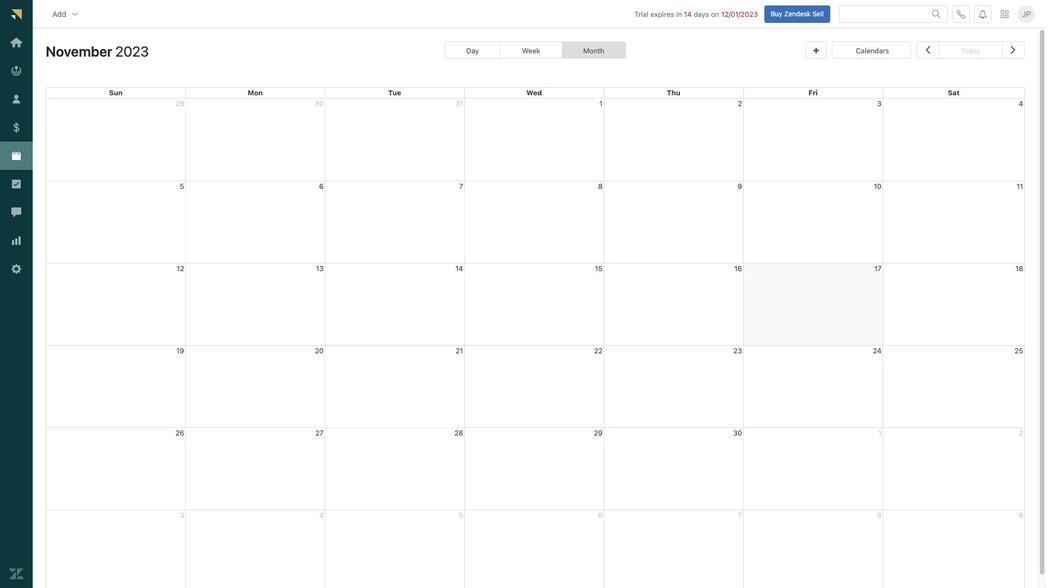 Task type: describe. For each thing, give the bounding box(es) containing it.
17
[[875, 264, 882, 273]]

plus image
[[814, 47, 819, 55]]

28
[[455, 429, 463, 437]]

12
[[177, 264, 184, 273]]

angle left image
[[926, 43, 931, 57]]

add
[[52, 9, 66, 18]]

0 vertical spatial 4
[[1019, 99, 1024, 108]]

0 vertical spatial 3
[[877, 99, 882, 108]]

zendesk image
[[9, 567, 23, 582]]

23
[[734, 346, 742, 355]]

today
[[961, 46, 981, 55]]

0 horizontal spatial 7
[[459, 182, 463, 191]]

1 horizontal spatial 5
[[459, 511, 463, 520]]

1 horizontal spatial 2
[[1019, 429, 1024, 437]]

13
[[316, 264, 324, 273]]

0 vertical spatial 5
[[180, 182, 184, 191]]

1 horizontal spatial 30
[[733, 429, 742, 437]]

zendesk products image
[[1001, 10, 1009, 18]]

buy zendesk sell button
[[764, 5, 831, 23]]

12/01/2023
[[721, 10, 758, 18]]

16
[[735, 264, 742, 273]]

24
[[873, 346, 882, 355]]

15
[[595, 264, 603, 273]]

jp button
[[1018, 5, 1036, 23]]

0 vertical spatial 29
[[176, 99, 184, 108]]

1 vertical spatial 6
[[598, 511, 603, 520]]

in
[[676, 10, 682, 18]]

1 vertical spatial 4
[[319, 511, 324, 520]]

26
[[176, 429, 184, 437]]

1 vertical spatial 7
[[738, 511, 742, 520]]

31
[[456, 99, 463, 108]]

25
[[1015, 346, 1024, 355]]

fri
[[809, 88, 818, 97]]

trial expires in 14 days on 12/01/2023
[[635, 10, 758, 18]]

jp
[[1022, 9, 1031, 18]]

10
[[874, 182, 882, 191]]

calendars
[[856, 46, 889, 55]]

27
[[316, 429, 324, 437]]

november
[[46, 43, 112, 59]]

buy
[[771, 10, 783, 18]]

thu
[[667, 88, 681, 97]]

search image
[[933, 10, 941, 18]]

month
[[583, 46, 605, 55]]

19
[[177, 346, 184, 355]]

18
[[1016, 264, 1024, 273]]

trial
[[635, 10, 649, 18]]



Task type: locate. For each thing, give the bounding box(es) containing it.
0 horizontal spatial 4
[[319, 511, 324, 520]]

bell image
[[979, 10, 988, 18]]

calls image
[[957, 10, 966, 18]]

on
[[711, 10, 720, 18]]

0 vertical spatial 1
[[600, 99, 603, 108]]

14
[[684, 10, 692, 18], [455, 264, 463, 273]]

2
[[738, 99, 742, 108], [1019, 429, 1024, 437]]

1 horizontal spatial 3
[[877, 99, 882, 108]]

mon
[[248, 88, 263, 97]]

1 vertical spatial 2
[[1019, 429, 1024, 437]]

week
[[522, 46, 540, 55]]

1 vertical spatial 29
[[594, 429, 603, 437]]

days
[[694, 10, 709, 18]]

6
[[319, 182, 324, 191], [598, 511, 603, 520]]

sat
[[948, 88, 960, 97]]

0 vertical spatial 7
[[459, 182, 463, 191]]

9
[[738, 182, 742, 191], [1019, 511, 1024, 520]]

angle right image
[[1011, 43, 1016, 57]]

1 horizontal spatial 14
[[684, 10, 692, 18]]

1 horizontal spatial 8
[[877, 511, 882, 520]]

wed
[[527, 88, 542, 97]]

22
[[594, 346, 603, 355]]

1 vertical spatial 14
[[455, 264, 463, 273]]

0 vertical spatial 8
[[598, 182, 603, 191]]

1 vertical spatial 30
[[733, 429, 742, 437]]

0 horizontal spatial 14
[[455, 264, 463, 273]]

0 vertical spatial 9
[[738, 182, 742, 191]]

20
[[315, 346, 324, 355]]

0 horizontal spatial 9
[[738, 182, 742, 191]]

1 horizontal spatial 6
[[598, 511, 603, 520]]

3
[[877, 99, 882, 108], [180, 511, 184, 520]]

zendesk
[[784, 10, 811, 18]]

0 vertical spatial 2
[[738, 99, 742, 108]]

sell
[[813, 10, 824, 18]]

1 vertical spatial 8
[[877, 511, 882, 520]]

0 horizontal spatial 8
[[598, 182, 603, 191]]

buy zendesk sell
[[771, 10, 824, 18]]

0 horizontal spatial 29
[[176, 99, 184, 108]]

day
[[466, 46, 479, 55]]

expires
[[651, 10, 674, 18]]

1 horizontal spatial 9
[[1019, 511, 1024, 520]]

0 horizontal spatial 30
[[315, 99, 324, 108]]

0 horizontal spatial 3
[[180, 511, 184, 520]]

tue
[[388, 88, 401, 97]]

november 2023
[[46, 43, 149, 59]]

1 vertical spatial 9
[[1019, 511, 1024, 520]]

1
[[600, 99, 603, 108], [879, 429, 882, 437]]

0 vertical spatial 30
[[315, 99, 324, 108]]

30
[[315, 99, 324, 108], [733, 429, 742, 437]]

29
[[176, 99, 184, 108], [594, 429, 603, 437]]

0 horizontal spatial 5
[[180, 182, 184, 191]]

2023
[[115, 43, 149, 59]]

11
[[1017, 182, 1024, 191]]

chevron down image
[[71, 10, 79, 18]]

1 horizontal spatial 29
[[594, 429, 603, 437]]

1 horizontal spatial 4
[[1019, 99, 1024, 108]]

0 vertical spatial 6
[[319, 182, 324, 191]]

5
[[180, 182, 184, 191], [459, 511, 463, 520]]

4
[[1019, 99, 1024, 108], [319, 511, 324, 520]]

0 horizontal spatial 1
[[600, 99, 603, 108]]

1 vertical spatial 3
[[180, 511, 184, 520]]

1 vertical spatial 1
[[879, 429, 882, 437]]

1 vertical spatial 5
[[459, 511, 463, 520]]

0 horizontal spatial 6
[[319, 182, 324, 191]]

1 horizontal spatial 7
[[738, 511, 742, 520]]

1 horizontal spatial 1
[[879, 429, 882, 437]]

21
[[456, 346, 463, 355]]

0 vertical spatial 14
[[684, 10, 692, 18]]

sun
[[109, 88, 123, 97]]

add button
[[44, 3, 88, 25]]

0 horizontal spatial 2
[[738, 99, 742, 108]]

7
[[459, 182, 463, 191], [738, 511, 742, 520]]

8
[[598, 182, 603, 191], [877, 511, 882, 520]]



Task type: vqa. For each thing, say whether or not it's contained in the screenshot.


